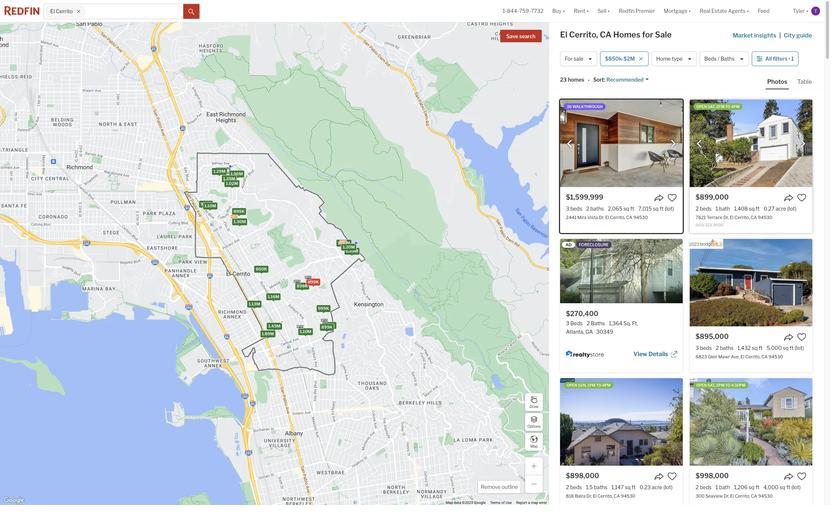 Task type: describe. For each thing, give the bounding box(es) containing it.
sq for 1,408
[[750, 206, 755, 212]]

4,000 sq ft (lot)
[[764, 484, 801, 490]]

898k
[[297, 283, 308, 288]]

open sat, 2pm to 4pm
[[697, 104, 740, 109]]

dr, for 7621 terrace dr, el cerrito, ca 94530 (415) 323-9000
[[724, 215, 730, 220]]

850k
[[256, 267, 267, 272]]

sat, for open sat, 2pm to 4:30pm
[[708, 383, 716, 387]]

1,408 sq ft
[[735, 206, 760, 212]]

2 beds for $899,000
[[696, 206, 712, 212]]

beds for $998,000
[[700, 484, 712, 490]]

4pm for open sat, 2pm to 4pm
[[732, 104, 740, 109]]

cerrito, down 2,065 in the right of the page
[[611, 215, 626, 220]]

1.25m
[[223, 176, 235, 181]]

save search button
[[501, 30, 542, 42]]

ft for 5,000 sq ft (lot)
[[790, 345, 794, 351]]

el down 2,065 in the right of the page
[[606, 215, 610, 220]]

rent ▾ button
[[574, 0, 589, 22]]

open sun, 1pm to 4pm
[[567, 383, 611, 387]]

beds for $1,599,999
[[571, 206, 583, 212]]

favorite button checkbox for $1,599,999
[[668, 193, 678, 203]]

map button
[[525, 433, 544, 451]]

remove outline button
[[479, 481, 521, 493]]

remove $850k-$2m image
[[639, 57, 644, 61]]

$850k-$2m
[[606, 56, 636, 62]]

market insights link
[[733, 24, 777, 40]]

beds / baths
[[705, 56, 735, 62]]

sq for 4,000
[[780, 484, 786, 490]]

save
[[507, 33, 519, 39]]

2 beds for $998,000
[[696, 484, 712, 490]]

baths for $1,599,999
[[591, 206, 604, 212]]

favorite button checkbox for $899,000
[[798, 193, 807, 203]]

favorite button image for $1,599,999
[[668, 193, 678, 203]]

2 for $898,000
[[567, 484, 570, 490]]

feed
[[759, 8, 770, 14]]

3 for $1,599,999
[[567, 206, 570, 212]]

323-
[[706, 223, 714, 227]]

ft for 1,432 sq ft
[[759, 345, 763, 351]]

(lot) right 0.23
[[664, 484, 673, 490]]

favorite button checkbox for $998,000
[[798, 472, 807, 481]]

1,206 sq ft
[[735, 484, 760, 490]]

report a map error
[[517, 501, 547, 505]]

2pm for 4:30pm
[[717, 383, 725, 387]]

▾ inside real estate agents ▾ link
[[747, 8, 750, 14]]

|
[[780, 32, 782, 39]]

6823
[[696, 354, 708, 360]]

cerrito, down 1,206
[[736, 493, 751, 499]]

2 beds for $898,000
[[567, 484, 583, 490]]

ca down 1,147
[[614, 493, 621, 499]]

previous button image
[[567, 140, 574, 147]]

photo of 6823 glen mawr ave, el cerrito, ca 94530 image
[[690, 239, 813, 326]]

draw
[[530, 404, 539, 409]]

acre for $898,000
[[652, 484, 663, 490]]

1.5
[[587, 484, 593, 490]]

to for $998,000
[[726, 383, 731, 387]]

• for 23 homes •
[[589, 77, 590, 83]]

ft for 4,000 sq ft (lot)
[[787, 484, 791, 490]]

el left cerrito
[[50, 8, 55, 14]]

search
[[520, 33, 536, 39]]

2441
[[567, 215, 577, 220]]

1 vertical spatial 1.10m
[[300, 329, 311, 334]]

recommended
[[607, 77, 644, 83]]

$1,599,999
[[567, 193, 604, 201]]

for sale
[[565, 56, 584, 62]]

4pm for open sun, 1pm to 4pm
[[603, 383, 611, 387]]

rent ▾ button
[[570, 0, 594, 22]]

1.5 baths
[[587, 484, 608, 490]]

redfin premier
[[619, 8, 656, 14]]

guide
[[797, 32, 813, 39]]

818
[[567, 493, 574, 499]]

favorite button checkbox for $898,000
[[668, 472, 678, 481]]

sort
[[594, 77, 605, 83]]

redfin
[[619, 8, 635, 14]]

open sat, 2pm to 4:30pm
[[697, 383, 746, 387]]

beds for $899,000
[[700, 206, 712, 212]]

sell ▾ button
[[598, 0, 611, 22]]

1.90m
[[231, 171, 243, 176]]

map data ©2023 google
[[446, 501, 486, 505]]

tyler
[[794, 8, 806, 14]]

2,065 sq ft
[[609, 206, 635, 212]]

1-
[[503, 8, 508, 14]]

1 vertical spatial 998k
[[324, 323, 335, 328]]

2 baths for $1,599,999
[[587, 206, 604, 212]]

dr, for 818 balra dr, el cerrito, ca 94530
[[587, 493, 592, 499]]

1 for $899,000
[[716, 206, 719, 212]]

1.60m
[[217, 168, 229, 173]]

city guide link
[[785, 31, 814, 40]]

sq for 7,015
[[654, 206, 659, 212]]

2 up glen
[[717, 345, 720, 351]]

ave,
[[732, 354, 740, 360]]

beds for $895,000
[[701, 345, 712, 351]]

©2023
[[463, 501, 474, 505]]

2441 mira vista dr, el cerrito, ca 94530
[[567, 215, 649, 220]]

23 homes •
[[561, 77, 590, 83]]

(415)
[[696, 223, 705, 227]]

94530 for 300 seaview dr, el cerrito, ca 94530
[[759, 493, 773, 499]]

1,147 sq ft
[[612, 484, 636, 490]]

photo of 7621 terrace dr, el cerrito, ca 94530 image
[[690, 100, 813, 187]]

sq for 1,206
[[749, 484, 755, 490]]

real estate agents ▾ button
[[696, 0, 754, 22]]

map for map data ©2023 google
[[446, 501, 453, 505]]

(lot) right 0.27
[[788, 206, 797, 212]]

1 bath for $899,000
[[716, 206, 731, 212]]

open for $898,000
[[567, 383, 578, 387]]

cerrito
[[56, 8, 73, 14]]

300
[[696, 493, 705, 499]]

(lot) for $895,000
[[795, 345, 805, 351]]

submit search image
[[189, 9, 194, 15]]

photos button
[[767, 78, 796, 89]]

cerrito, inside '7621 terrace dr, el cerrito, ca 94530 (415) 323-9000'
[[735, 215, 751, 220]]

a
[[529, 501, 531, 505]]

1.20m
[[343, 244, 355, 249]]

dr, for 300 seaview dr, el cerrito, ca 94530
[[724, 493, 730, 499]]

ca left homes
[[600, 30, 612, 39]]

1.89m
[[262, 331, 274, 336]]

terms
[[491, 501, 501, 505]]

previous button image
[[696, 140, 704, 147]]

3 beds for $895,000
[[696, 345, 712, 351]]

buy ▾ button
[[548, 0, 570, 22]]

real
[[700, 8, 711, 14]]

3 beds for $1,599,999
[[567, 206, 583, 212]]

buy
[[553, 8, 562, 14]]

999k
[[318, 306, 329, 311]]

2 baths for $895,000
[[717, 345, 734, 351]]

all filters • 1 button
[[752, 51, 799, 66]]

$2m
[[624, 56, 636, 62]]

$895,000
[[696, 333, 729, 340]]

▾ for rent ▾
[[587, 8, 589, 14]]

favorite button image for $895,000
[[798, 332, 807, 342]]

mortgage ▾ button
[[660, 0, 696, 22]]

for
[[643, 30, 654, 39]]

▾ for tyler ▾
[[807, 8, 809, 14]]

0 vertical spatial 1.10m
[[204, 203, 216, 208]]

1,206
[[735, 484, 748, 490]]

1.16m
[[268, 294, 279, 299]]

844-
[[508, 8, 520, 14]]

0 horizontal spatial 998k
[[201, 201, 212, 206]]

ft for 1,408 sq ft
[[757, 206, 760, 212]]

market insights | city guide
[[733, 32, 813, 39]]

outline
[[502, 484, 518, 490]]

dr, right "vista"
[[599, 215, 605, 220]]

acre for $899,000
[[776, 206, 787, 212]]

walkthrough
[[573, 104, 603, 109]]

beds
[[705, 56, 717, 62]]

real estate agents ▾
[[700, 8, 750, 14]]

$899,000
[[696, 193, 729, 201]]

favorite button image for $899,000
[[798, 193, 807, 203]]

$898,000
[[567, 472, 600, 480]]

94530 down 5,000
[[769, 354, 784, 360]]

beds for $898,000
[[571, 484, 583, 490]]

ca down 2,065 sq ft
[[627, 215, 633, 220]]

• for all filters • 1
[[789, 56, 791, 62]]

homes
[[614, 30, 641, 39]]

1 inside button
[[792, 56, 795, 62]]

cerrito, down rent ▾ dropdown button
[[570, 30, 599, 39]]

remove el cerrito image
[[76, 9, 81, 14]]



Task type: vqa. For each thing, say whether or not it's contained in the screenshot.
'of'
yes



Task type: locate. For each thing, give the bounding box(es) containing it.
terms of use link
[[491, 501, 512, 505]]

1 favorite button checkbox from the top
[[668, 193, 678, 203]]

baths for $898,000
[[594, 484, 608, 490]]

1 vertical spatial 1 bath
[[716, 484, 731, 490]]

map inside button
[[531, 444, 538, 448]]

favorite button image
[[668, 472, 678, 481], [798, 472, 807, 481]]

2 baths up mawr
[[717, 345, 734, 351]]

1 1 bath from the top
[[716, 206, 731, 212]]

0 vertical spatial baths
[[591, 206, 604, 212]]

2pm for 4pm
[[717, 104, 725, 109]]

2 sat, from the top
[[708, 383, 716, 387]]

• right filters
[[789, 56, 791, 62]]

ft right 5,000
[[790, 345, 794, 351]]

map region
[[0, 0, 567, 505]]

(lot)
[[665, 206, 675, 212], [788, 206, 797, 212], [795, 345, 805, 351], [664, 484, 673, 490], [792, 484, 801, 490]]

2 up "vista"
[[587, 206, 590, 212]]

• left sort
[[589, 77, 590, 83]]

2 2pm from the top
[[717, 383, 725, 387]]

94530 down 7,015
[[634, 215, 649, 220]]

ca down 1,206 sq ft
[[752, 493, 758, 499]]

1 horizontal spatial next button image
[[800, 140, 807, 147]]

favorite button image
[[668, 193, 678, 203], [798, 193, 807, 203], [798, 332, 807, 342]]

1 bath for $998,000
[[716, 484, 731, 490]]

0 horizontal spatial next button image
[[670, 140, 678, 147]]

94530 down 0.27
[[759, 215, 773, 220]]

(lot) for $998,000
[[792, 484, 801, 490]]

sq right 5,000
[[784, 345, 789, 351]]

sale
[[574, 56, 584, 62]]

1 vertical spatial 1
[[716, 206, 719, 212]]

$998,000
[[696, 472, 729, 480]]

ca down 1,408 sq ft
[[751, 215, 758, 220]]

7,015 sq ft (lot)
[[639, 206, 675, 212]]

0.27
[[765, 206, 775, 212]]

1 vertical spatial 899k
[[322, 324, 333, 329]]

1 vertical spatial 4pm
[[603, 383, 611, 387]]

▾ right rent
[[587, 8, 589, 14]]

baths up mawr
[[721, 345, 734, 351]]

ca down 5,000
[[762, 354, 768, 360]]

sq right 4,000
[[780, 484, 786, 490]]

map
[[531, 501, 539, 505]]

el down 1.5 baths
[[593, 493, 597, 499]]

▾
[[563, 8, 566, 14], [587, 8, 589, 14], [608, 8, 611, 14], [689, 8, 692, 14], [747, 8, 750, 14], [807, 8, 809, 14]]

1 next button image from the left
[[670, 140, 678, 147]]

2 favorite button checkbox from the top
[[798, 332, 807, 342]]

94530 inside '7621 terrace dr, el cerrito, ca 94530 (415) 323-9000'
[[759, 215, 773, 220]]

sq for 5,000
[[784, 345, 789, 351]]

2 bath from the top
[[720, 484, 731, 490]]

/
[[718, 56, 720, 62]]

818 balra dr, el cerrito, ca 94530
[[567, 493, 636, 499]]

options button
[[525, 413, 544, 431]]

2 vertical spatial 1
[[716, 484, 719, 490]]

2 beds up 7621
[[696, 206, 712, 212]]

0 horizontal spatial acre
[[652, 484, 663, 490]]

3
[[567, 206, 570, 212], [696, 345, 700, 351]]

seaview
[[706, 493, 723, 499]]

table
[[798, 78, 813, 85]]

3 favorite button checkbox from the top
[[798, 472, 807, 481]]

favorite button image for $898,000
[[668, 472, 678, 481]]

favorite button checkbox up 0.23 acre (lot)
[[668, 472, 678, 481]]

1,147
[[612, 484, 624, 490]]

1 horizontal spatial 4pm
[[732, 104, 740, 109]]

5,000
[[767, 345, 783, 351]]

1 bath from the top
[[720, 206, 731, 212]]

home type
[[657, 56, 683, 62]]

1 ▾ from the left
[[563, 8, 566, 14]]

(lot) right 4,000
[[792, 484, 801, 490]]

0 vertical spatial favorite button checkbox
[[798, 193, 807, 203]]

0 horizontal spatial 1.10m
[[204, 203, 216, 208]]

0 vertical spatial favorite button checkbox
[[668, 193, 678, 203]]

favorite button checkbox
[[668, 193, 678, 203], [668, 472, 678, 481]]

sq for 1,432
[[753, 345, 758, 351]]

759-
[[520, 8, 531, 14]]

1 bath up seaview
[[716, 484, 731, 490]]

beds up 6823
[[701, 345, 712, 351]]

0 vertical spatial acre
[[776, 206, 787, 212]]

ft for 2,065 sq ft
[[631, 206, 635, 212]]

ft left 7,015
[[631, 206, 635, 212]]

dr, right the terrace
[[724, 215, 730, 220]]

0 vertical spatial 998k
[[201, 201, 212, 206]]

3d
[[567, 104, 572, 109]]

dr,
[[599, 215, 605, 220], [724, 215, 730, 220], [587, 493, 592, 499], [724, 493, 730, 499]]

bath up the terrace
[[720, 206, 731, 212]]

next button image for $1,599,999
[[670, 140, 678, 147]]

ft right 7,015
[[660, 206, 664, 212]]

sell ▾ button
[[594, 0, 615, 22]]

1 horizontal spatial 3
[[696, 345, 700, 351]]

4:30pm
[[732, 383, 746, 387]]

▾ right mortgage
[[689, 8, 692, 14]]

1.10m
[[204, 203, 216, 208], [300, 329, 311, 334]]

▾ right the agents
[[747, 8, 750, 14]]

1 vertical spatial 2 baths
[[717, 345, 734, 351]]

beds up balra
[[571, 484, 583, 490]]

1.45m
[[268, 323, 281, 328]]

bath for $998,000
[[720, 484, 731, 490]]

998k
[[201, 201, 212, 206], [324, 323, 335, 328]]

▾ right sell
[[608, 8, 611, 14]]

mira
[[578, 215, 587, 220]]

el right ave,
[[741, 354, 745, 360]]

map left data
[[446, 501, 453, 505]]

ft left 5,000
[[759, 345, 763, 351]]

dr, right seaview
[[724, 493, 730, 499]]

map for map
[[531, 444, 538, 448]]

sq right 2,065 in the right of the page
[[624, 206, 630, 212]]

ft left 4,000
[[756, 484, 760, 490]]

3 beds
[[567, 206, 583, 212], [696, 345, 712, 351]]

5,000 sq ft (lot)
[[767, 345, 805, 351]]

next button image for $899,000
[[800, 140, 807, 147]]

favorite button checkbox up 7,015 sq ft (lot)
[[668, 193, 678, 203]]

• inside all filters • 1 button
[[789, 56, 791, 62]]

6 ▾ from the left
[[807, 8, 809, 14]]

insights
[[755, 32, 777, 39]]

acre right 0.27
[[776, 206, 787, 212]]

el right the terrace
[[731, 215, 734, 220]]

el inside '7621 terrace dr, el cerrito, ca 94530 (415) 323-9000'
[[731, 215, 734, 220]]

mortgage ▾ button
[[664, 0, 692, 22]]

1,432 sq ft
[[738, 345, 763, 351]]

1 vertical spatial favorite button checkbox
[[798, 332, 807, 342]]

6823 glen mawr ave, el cerrito, ca 94530
[[696, 354, 784, 360]]

(lot) right 5,000
[[795, 345, 805, 351]]

homes
[[568, 77, 585, 83]]

4 ▾ from the left
[[689, 8, 692, 14]]

0 vertical spatial sat,
[[708, 104, 716, 109]]

3 beds up 2441
[[567, 206, 583, 212]]

0 vertical spatial 2pm
[[717, 104, 725, 109]]

beds up 2441
[[571, 206, 583, 212]]

baths up "vista"
[[591, 206, 604, 212]]

1 horizontal spatial favorite button image
[[798, 472, 807, 481]]

0 vertical spatial 899k
[[308, 279, 319, 285]]

$850k-
[[606, 56, 624, 62]]

:
[[605, 77, 606, 83]]

3 for $895,000
[[696, 345, 700, 351]]

0 vertical spatial map
[[531, 444, 538, 448]]

2 for $998,000
[[696, 484, 699, 490]]

▾ inside buy ▾ dropdown button
[[563, 8, 566, 14]]

el right seaview
[[731, 493, 735, 499]]

1 vertical spatial 3 beds
[[696, 345, 712, 351]]

0 vertical spatial 3 beds
[[567, 206, 583, 212]]

0 horizontal spatial 3 beds
[[567, 206, 583, 212]]

0 vertical spatial 4pm
[[732, 104, 740, 109]]

cerrito,
[[570, 30, 599, 39], [611, 215, 626, 220], [735, 215, 751, 220], [746, 354, 761, 360], [598, 493, 613, 499], [736, 493, 751, 499]]

1 horizontal spatial map
[[531, 444, 538, 448]]

3 up 6823
[[696, 345, 700, 351]]

1 vertical spatial •
[[589, 77, 590, 83]]

1 vertical spatial map
[[446, 501, 453, 505]]

(lot) right 7,015
[[665, 206, 675, 212]]

1-844-759-7732
[[503, 8, 544, 14]]

ft for 7,015 sq ft (lot)
[[660, 206, 664, 212]]

ft left 0.23
[[632, 484, 636, 490]]

sat, for open sat, 2pm to 4pm
[[708, 104, 716, 109]]

el down buy ▾ dropdown button at the right top of page
[[561, 30, 568, 39]]

sq for 1,147
[[625, 484, 631, 490]]

7621 terrace dr, el cerrito, ca 94530 (415) 323-9000
[[696, 215, 773, 227]]

1 up seaview
[[716, 484, 719, 490]]

1 bath up the terrace
[[716, 206, 731, 212]]

ft
[[631, 206, 635, 212], [660, 206, 664, 212], [757, 206, 760, 212], [759, 345, 763, 351], [790, 345, 794, 351], [632, 484, 636, 490], [756, 484, 760, 490], [787, 484, 791, 490]]

terms of use
[[491, 501, 512, 505]]

google image
[[2, 496, 26, 505]]

baths for $895,000
[[721, 345, 734, 351]]

sq
[[624, 206, 630, 212], [654, 206, 659, 212], [750, 206, 755, 212], [753, 345, 758, 351], [784, 345, 789, 351], [625, 484, 631, 490], [749, 484, 755, 490], [780, 484, 786, 490]]

city
[[785, 32, 796, 39]]

2 up the 818
[[567, 484, 570, 490]]

0 vertical spatial 1
[[792, 56, 795, 62]]

1 up the terrace
[[716, 206, 719, 212]]

▾ right the buy
[[563, 8, 566, 14]]

2 for $899,000
[[696, 206, 699, 212]]

0 horizontal spatial map
[[446, 501, 453, 505]]

ca
[[600, 30, 612, 39], [627, 215, 633, 220], [751, 215, 758, 220], [762, 354, 768, 360], [614, 493, 621, 499], [752, 493, 758, 499]]

1 horizontal spatial 899k
[[322, 324, 333, 329]]

94530
[[634, 215, 649, 220], [759, 215, 773, 220], [769, 354, 784, 360], [622, 493, 636, 499], [759, 493, 773, 499]]

open
[[697, 104, 708, 109], [567, 383, 578, 387], [697, 383, 708, 387]]

glen
[[709, 354, 718, 360]]

2 beds up 300
[[696, 484, 712, 490]]

tyler ▾
[[794, 8, 809, 14]]

photo of 2441 mira vista dr, el cerrito, ca 94530 image
[[561, 100, 683, 187]]

1.30m
[[234, 219, 246, 224]]

remove outline
[[481, 484, 518, 490]]

ft left 0.27
[[757, 206, 760, 212]]

▾ for buy ▾
[[563, 8, 566, 14]]

favorite button image up 0.23 acre (lot)
[[668, 472, 678, 481]]

2 favorite button checkbox from the top
[[668, 472, 678, 481]]

0 vertical spatial 1 bath
[[716, 206, 731, 212]]

real estate agents ▾ link
[[700, 0, 750, 22]]

terrace
[[707, 215, 723, 220]]

▾ right tyler at the right top of page
[[807, 8, 809, 14]]

dr, inside '7621 terrace dr, el cerrito, ca 94530 (415) 323-9000'
[[724, 215, 730, 220]]

agents
[[729, 8, 746, 14]]

beds
[[571, 206, 583, 212], [700, 206, 712, 212], [701, 345, 712, 351], [571, 484, 583, 490], [700, 484, 712, 490]]

favorite button image for $998,000
[[798, 472, 807, 481]]

sq right 7,015
[[654, 206, 659, 212]]

2 vertical spatial favorite button checkbox
[[798, 472, 807, 481]]

1 favorite button checkbox from the top
[[798, 193, 807, 203]]

0 vertical spatial 2 baths
[[587, 206, 604, 212]]

94530 for 818 balra dr, el cerrito, ca 94530
[[622, 493, 636, 499]]

dr, down 1.5
[[587, 493, 592, 499]]

for
[[565, 56, 573, 62]]

ca inside '7621 terrace dr, el cerrito, ca 94530 (415) 323-9000'
[[751, 215, 758, 220]]

bath up 300 seaview dr, el cerrito, ca 94530
[[720, 484, 731, 490]]

2 beds up the 818
[[567, 484, 583, 490]]

0 horizontal spatial •
[[589, 77, 590, 83]]

2 up 300
[[696, 484, 699, 490]]

1 favorite button image from the left
[[668, 472, 678, 481]]

0 vertical spatial 3
[[567, 206, 570, 212]]

1 for $998,000
[[716, 484, 719, 490]]

2 vertical spatial baths
[[594, 484, 608, 490]]

google
[[475, 501, 486, 505]]

bath for $899,000
[[720, 206, 731, 212]]

favorite button checkbox for $895,000
[[798, 332, 807, 342]]

1
[[792, 56, 795, 62], [716, 206, 719, 212], [716, 484, 719, 490]]

el cerrito, ca homes for sale
[[561, 30, 672, 39]]

1 horizontal spatial 998k
[[324, 323, 335, 328]]

2 next button image from the left
[[800, 140, 807, 147]]

0 horizontal spatial 899k
[[308, 279, 319, 285]]

None search field
[[85, 4, 183, 19]]

ad region
[[561, 239, 683, 372]]

1 vertical spatial 2pm
[[717, 383, 725, 387]]

use
[[506, 501, 512, 505]]

cerrito, down 1,432 sq ft
[[746, 354, 761, 360]]

photo of 300 seaview dr, el cerrito, ca 94530 image
[[690, 378, 813, 466]]

▾ inside sell ▾ dropdown button
[[608, 8, 611, 14]]

0 vertical spatial bath
[[720, 206, 731, 212]]

1 horizontal spatial 2 baths
[[717, 345, 734, 351]]

of
[[502, 501, 505, 505]]

899k up 999k
[[308, 279, 319, 285]]

next button image
[[670, 140, 678, 147], [800, 140, 807, 147]]

3 beds up 6823
[[696, 345, 712, 351]]

el cerrito
[[50, 8, 73, 14]]

report a map error link
[[517, 501, 547, 505]]

mortgage
[[664, 8, 688, 14]]

1 vertical spatial baths
[[721, 345, 734, 351]]

1 bath
[[716, 206, 731, 212], [716, 484, 731, 490]]

draw button
[[525, 393, 544, 411]]

1 2pm from the top
[[717, 104, 725, 109]]

sq right 1,408
[[750, 206, 755, 212]]

1 vertical spatial favorite button checkbox
[[668, 472, 678, 481]]

ft for 1,206 sq ft
[[756, 484, 760, 490]]

1 horizontal spatial 3 beds
[[696, 345, 712, 351]]

error
[[540, 501, 547, 505]]

sq right 1,432
[[753, 345, 758, 351]]

899k down 999k
[[322, 324, 333, 329]]

ft for 1,147 sq ft
[[632, 484, 636, 490]]

acre
[[776, 206, 787, 212], [652, 484, 663, 490]]

1 sat, from the top
[[708, 104, 716, 109]]

photo of 818 balra dr, el cerrito, ca 94530 image
[[561, 378, 683, 466]]

sq right 1,206
[[749, 484, 755, 490]]

0 horizontal spatial 4pm
[[603, 383, 611, 387]]

1 vertical spatial acre
[[652, 484, 663, 490]]

for sale button
[[561, 51, 598, 66]]

0 horizontal spatial favorite button image
[[668, 472, 678, 481]]

1 right filters
[[792, 56, 795, 62]]

sell ▾
[[598, 8, 611, 14]]

cerrito, down 1.5 baths
[[598, 493, 613, 499]]

buy ▾ button
[[553, 0, 566, 22]]

bath
[[720, 206, 731, 212], [720, 484, 731, 490]]

• inside 23 homes •
[[589, 77, 590, 83]]

0 horizontal spatial 3
[[567, 206, 570, 212]]

favorite button checkbox
[[798, 193, 807, 203], [798, 332, 807, 342], [798, 472, 807, 481]]

baths up 818 balra dr, el cerrito, ca 94530
[[594, 484, 608, 490]]

1 vertical spatial 3
[[696, 345, 700, 351]]

2 favorite button image from the left
[[798, 472, 807, 481]]

0 horizontal spatial 2 baths
[[587, 206, 604, 212]]

2 ▾ from the left
[[587, 8, 589, 14]]

▾ inside rent ▾ dropdown button
[[587, 8, 589, 14]]

2 1 bath from the top
[[716, 484, 731, 490]]

el
[[50, 8, 55, 14], [561, 30, 568, 39], [606, 215, 610, 220], [731, 215, 734, 220], [741, 354, 745, 360], [593, 493, 597, 499], [731, 493, 735, 499]]

7,015
[[639, 206, 652, 212]]

acre right 0.23
[[652, 484, 663, 490]]

1 horizontal spatial •
[[789, 56, 791, 62]]

ft right 4,000
[[787, 484, 791, 490]]

sq right 1,147
[[625, 484, 631, 490]]

balra
[[575, 493, 586, 499]]

94530 for 7621 terrace dr, el cerrito, ca 94530 (415) 323-9000
[[759, 215, 773, 220]]

300 seaview dr, el cerrito, ca 94530
[[696, 493, 773, 499]]

sun,
[[579, 383, 587, 387]]

2,065
[[609, 206, 623, 212]]

sq for 2,065
[[624, 206, 630, 212]]

▾ for mortgage ▾
[[689, 8, 692, 14]]

5 ▾ from the left
[[747, 8, 750, 14]]

▾ inside mortgage ▾ dropdown button
[[689, 8, 692, 14]]

open for $998,000
[[697, 383, 708, 387]]

94530 down 4,000
[[759, 493, 773, 499]]

2 baths up "vista"
[[587, 206, 604, 212]]

1 horizontal spatial acre
[[776, 206, 787, 212]]

favorite button image up 4,000 sq ft (lot)
[[798, 472, 807, 481]]

beds up 300
[[700, 484, 712, 490]]

(lot) for $1,599,999
[[665, 206, 675, 212]]

▾ for sell ▾
[[608, 8, 611, 14]]

user photo image
[[812, 7, 821, 15]]

1 horizontal spatial 1.10m
[[300, 329, 311, 334]]

to for $898,000
[[597, 383, 602, 387]]

1 vertical spatial sat,
[[708, 383, 716, 387]]

2 up 7621
[[696, 206, 699, 212]]

94530 down '1,147 sq ft'
[[622, 493, 636, 499]]

3 ▾ from the left
[[608, 8, 611, 14]]

all filters • 1
[[766, 56, 795, 62]]

0 vertical spatial •
[[789, 56, 791, 62]]

map down 'options'
[[531, 444, 538, 448]]

cerrito, down 1,408
[[735, 215, 751, 220]]

beds up 7621
[[700, 206, 712, 212]]

sat,
[[708, 104, 716, 109], [708, 383, 716, 387]]

sale
[[656, 30, 672, 39]]

3 up 2441
[[567, 206, 570, 212]]

1 vertical spatial bath
[[720, 484, 731, 490]]



